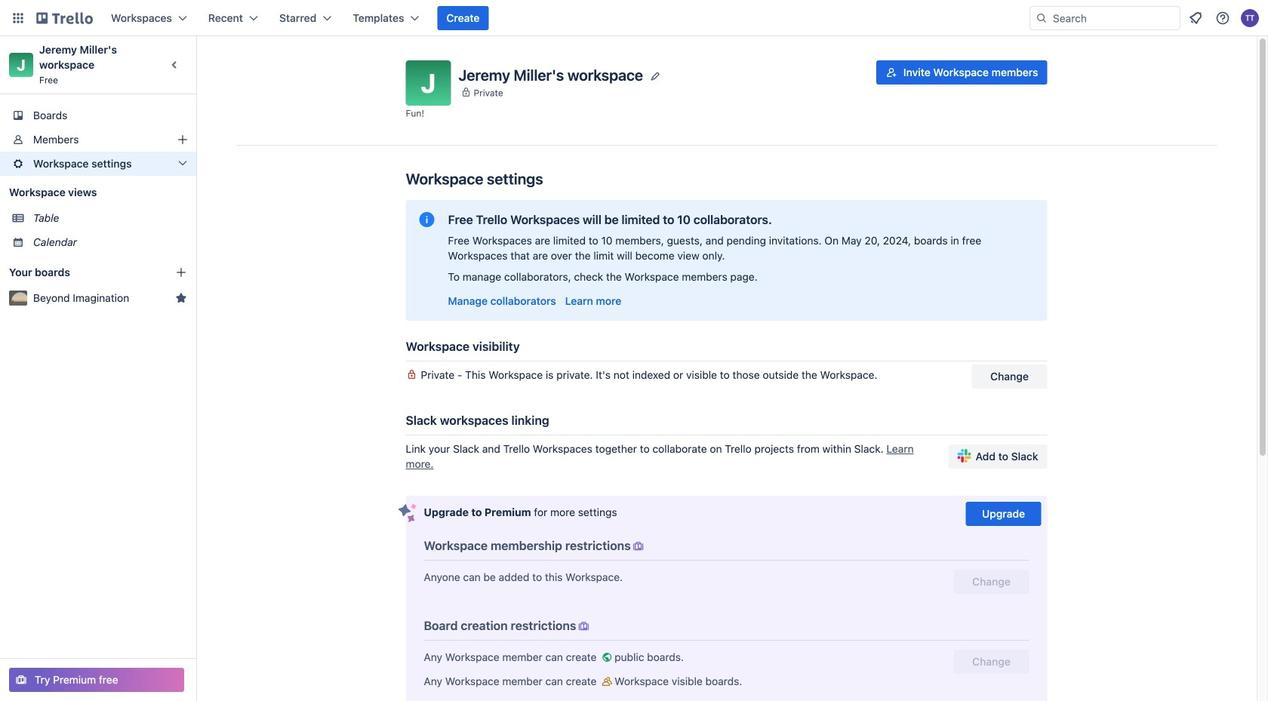 Task type: describe. For each thing, give the bounding box(es) containing it.
starred icon image
[[175, 292, 187, 304]]

your boards with 1 items element
[[9, 263, 152, 282]]

terry turtle (terryturtle) image
[[1241, 9, 1259, 27]]

Search field
[[1030, 6, 1181, 30]]

2 sm image from the top
[[600, 674, 615, 689]]

workspace navigation collapse icon image
[[165, 54, 186, 75]]

search image
[[1036, 12, 1048, 24]]

primary element
[[0, 0, 1268, 36]]

0 horizontal spatial sm image
[[576, 619, 591, 634]]

0 vertical spatial sm image
[[631, 539, 646, 554]]

1 sm image from the top
[[600, 650, 615, 665]]



Task type: vqa. For each thing, say whether or not it's contained in the screenshot.
"Add" in Add a card "Link"
no



Task type: locate. For each thing, give the bounding box(es) containing it.
1 vertical spatial sm image
[[576, 619, 591, 634]]

back to home image
[[36, 6, 93, 30]]

open information menu image
[[1215, 11, 1230, 26]]

sm image
[[631, 539, 646, 554], [576, 619, 591, 634]]

0 vertical spatial sm image
[[600, 650, 615, 665]]

1 vertical spatial sm image
[[600, 674, 615, 689]]

0 notifications image
[[1187, 9, 1205, 27]]

1 horizontal spatial sm image
[[631, 539, 646, 554]]

sm image
[[600, 650, 615, 665], [600, 674, 615, 689]]

sparkle image
[[398, 504, 417, 523]]

add board image
[[175, 266, 187, 279]]



